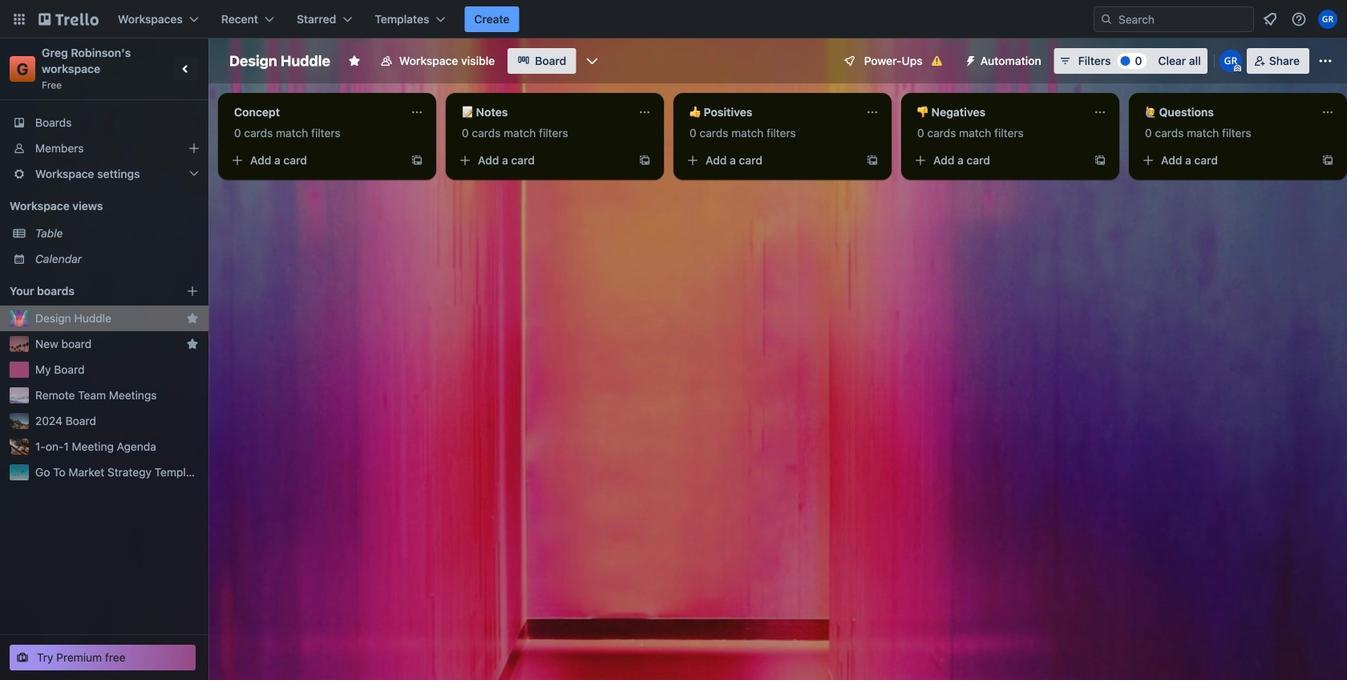 Task type: describe. For each thing, give the bounding box(es) containing it.
star or unstar board image
[[348, 55, 361, 67]]

0 notifications image
[[1261, 10, 1280, 29]]

2 create from template… image from the left
[[1094, 154, 1107, 167]]

workspace navigation collapse icon image
[[175, 58, 197, 80]]

Search field
[[1113, 8, 1254, 30]]

1 horizontal spatial greg robinson (gregrobinson96) image
[[1318, 10, 1338, 29]]

2 starred icon image from the top
[[186, 338, 199, 350]]

show menu image
[[1318, 53, 1334, 69]]

2 create from template… image from the left
[[866, 154, 879, 167]]

sm image
[[958, 48, 981, 71]]

search image
[[1100, 13, 1113, 26]]

1 starred icon image from the top
[[186, 312, 199, 325]]

customize views image
[[584, 53, 600, 69]]

your boards with 7 items element
[[10, 281, 162, 301]]



Task type: vqa. For each thing, say whether or not it's contained in the screenshot.
Your boards with 8 items element
no



Task type: locate. For each thing, give the bounding box(es) containing it.
0 vertical spatial starred icon image
[[186, 312, 199, 325]]

None text field
[[452, 99, 632, 125]]

starred icon image
[[186, 312, 199, 325], [186, 338, 199, 350]]

add board image
[[186, 285, 199, 298]]

3 create from template… image from the left
[[1322, 154, 1335, 167]]

greg robinson (gregrobinson96) image right open information menu icon
[[1318, 10, 1338, 29]]

back to home image
[[38, 6, 99, 32]]

2 horizontal spatial create from template… image
[[1322, 154, 1335, 167]]

1 create from template… image from the left
[[638, 154, 651, 167]]

greg robinson (gregrobinson96) image
[[1318, 10, 1338, 29], [1220, 50, 1242, 72]]

1 horizontal spatial create from template… image
[[1094, 154, 1107, 167]]

1 create from template… image from the left
[[411, 154, 423, 167]]

Board name text field
[[221, 48, 338, 74]]

primary element
[[0, 0, 1347, 38]]

0 vertical spatial greg robinson (gregrobinson96) image
[[1318, 10, 1338, 29]]

1 vertical spatial starred icon image
[[186, 338, 199, 350]]

this member is an admin of this board. image
[[1234, 65, 1241, 72]]

None text field
[[225, 99, 404, 125], [680, 99, 860, 125], [908, 99, 1087, 125], [1136, 99, 1315, 125], [225, 99, 404, 125], [680, 99, 860, 125], [908, 99, 1087, 125], [1136, 99, 1315, 125]]

greg robinson (gregrobinson96) image down search field
[[1220, 50, 1242, 72]]

create from template… image
[[638, 154, 651, 167], [866, 154, 879, 167], [1322, 154, 1335, 167]]

open information menu image
[[1291, 11, 1307, 27]]

1 vertical spatial greg robinson (gregrobinson96) image
[[1220, 50, 1242, 72]]

0 horizontal spatial create from template… image
[[638, 154, 651, 167]]

1 horizontal spatial create from template… image
[[866, 154, 879, 167]]

0 horizontal spatial greg robinson (gregrobinson96) image
[[1220, 50, 1242, 72]]

create from template… image
[[411, 154, 423, 167], [1094, 154, 1107, 167]]

0 horizontal spatial create from template… image
[[411, 154, 423, 167]]



